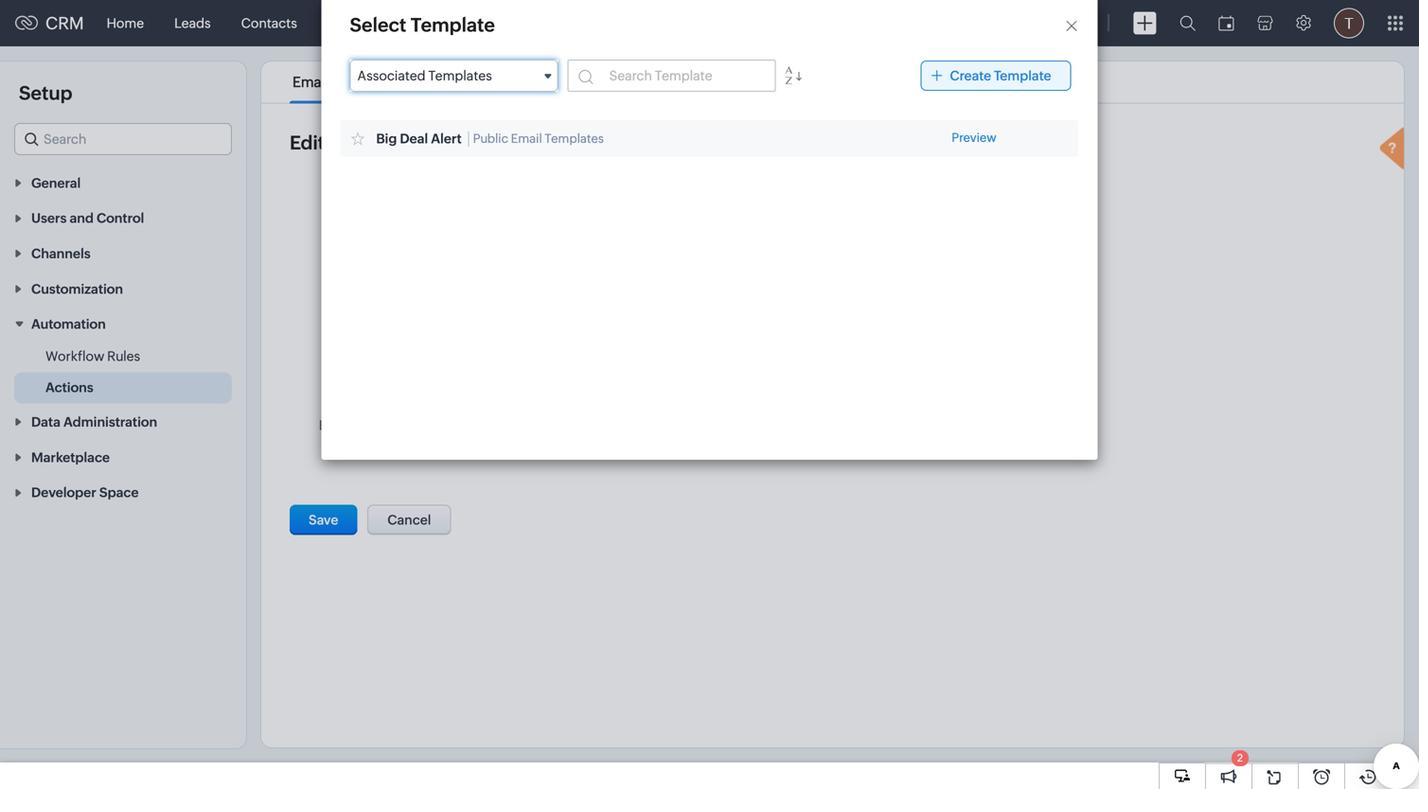 Task type: describe. For each thing, give the bounding box(es) containing it.
workflow
[[45, 349, 104, 364]]

profile image
[[1334, 8, 1364, 38]]

Associated Templates field
[[350, 60, 558, 92]]

workflow rules
[[45, 349, 140, 364]]

deals link
[[402, 0, 466, 46]]

big
[[376, 131, 397, 146]]

template for create template
[[994, 68, 1051, 83]]

upgrade
[[1037, 24, 1092, 36]]

associated
[[357, 68, 426, 83]]

big deal alert
[[376, 131, 462, 146]]

list containing email notifications
[[276, 62, 503, 103]]

actions link
[[45, 378, 93, 397]]

crm
[[45, 13, 84, 33]]

2
[[1237, 753, 1243, 765]]

preview
[[952, 131, 997, 145]]

template for email template
[[355, 418, 413, 433]]

home link
[[91, 0, 159, 46]]

automation
[[31, 317, 106, 332]]

0 vertical spatial tasks
[[481, 16, 514, 31]]

setup
[[19, 82, 72, 104]]

leads
[[174, 16, 211, 31]]

contacts link
[[226, 0, 312, 46]]

automation button
[[0, 306, 246, 341]]

free upgrade
[[1037, 9, 1092, 36]]

email inside list
[[293, 74, 329, 90]]

create template button
[[921, 61, 1071, 91]]

create template
[[950, 68, 1051, 83]]

tasks inside list
[[450, 74, 486, 90]]

1 horizontal spatial templates
[[545, 132, 604, 146]]

email notifications
[[293, 74, 416, 90]]

workflow rules link
[[45, 347, 140, 366]]

template for select template
[[411, 14, 495, 36]]

email template
[[319, 418, 413, 433]]

deal
[[400, 131, 428, 146]]



Task type: locate. For each thing, give the bounding box(es) containing it.
tasks link right deals on the top
[[466, 0, 530, 46]]

public email templates
[[473, 132, 604, 146]]

email
[[293, 74, 329, 90], [511, 132, 542, 146], [329, 132, 379, 154], [319, 418, 353, 433]]

associated templates
[[357, 68, 492, 83]]

free
[[1052, 9, 1077, 23]]

tasks link up "alert"
[[447, 74, 489, 90]]

tasks
[[481, 16, 514, 31], [450, 74, 486, 90]]

1 vertical spatial tasks
[[450, 74, 486, 90]]

actions
[[45, 380, 93, 395]]

accounts
[[327, 16, 387, 31]]

tasks up "alert"
[[450, 74, 486, 90]]

create
[[950, 68, 991, 83]]

0 vertical spatial tasks link
[[466, 0, 530, 46]]

deals
[[417, 16, 451, 31]]

None button
[[442, 419, 581, 449], [368, 505, 451, 535], [442, 419, 581, 449], [368, 505, 451, 535]]

select
[[350, 14, 406, 36]]

edit email notification
[[290, 132, 489, 154]]

templates down deals link
[[428, 68, 492, 83]]

notifications
[[332, 74, 416, 90]]

templates
[[428, 68, 492, 83], [545, 132, 604, 146]]

2 vertical spatial template
[[355, 418, 413, 433]]

1 vertical spatial tasks link
[[447, 74, 489, 90]]

tasks link
[[466, 0, 530, 46], [447, 74, 489, 90]]

leads link
[[159, 0, 226, 46]]

select template
[[350, 14, 495, 36]]

notification
[[383, 132, 489, 154]]

edit
[[290, 132, 325, 154]]

1 vertical spatial template
[[994, 68, 1051, 83]]

0 vertical spatial templates
[[428, 68, 492, 83]]

calendar image
[[1218, 16, 1235, 31]]

alert
[[431, 131, 462, 146]]

preview link
[[952, 131, 997, 145]]

templates right "public"
[[545, 132, 604, 146]]

tasks link inside list
[[447, 74, 489, 90]]

email notifications link
[[290, 74, 419, 90]]

1 vertical spatial templates
[[545, 132, 604, 146]]

accounts link
[[312, 0, 402, 46]]

templates inside field
[[428, 68, 492, 83]]

big deal alert link
[[376, 131, 462, 146]]

home
[[107, 16, 144, 31]]

None submit
[[290, 505, 357, 535]]

rules
[[107, 349, 140, 364]]

public
[[473, 132, 508, 146]]

template inside button
[[994, 68, 1051, 83]]

list
[[276, 62, 503, 103]]

automation region
[[0, 341, 246, 404]]

0 vertical spatial template
[[411, 14, 495, 36]]

Search Template text field
[[576, 68, 767, 83]]

contacts
[[241, 16, 297, 31]]

0 horizontal spatial templates
[[428, 68, 492, 83]]

profile element
[[1323, 0, 1376, 46]]

template
[[411, 14, 495, 36], [994, 68, 1051, 83], [355, 418, 413, 433]]

tasks right deals link
[[481, 16, 514, 31]]

crm link
[[15, 13, 84, 33]]



Task type: vqa. For each thing, say whether or not it's contained in the screenshot.
Template
yes



